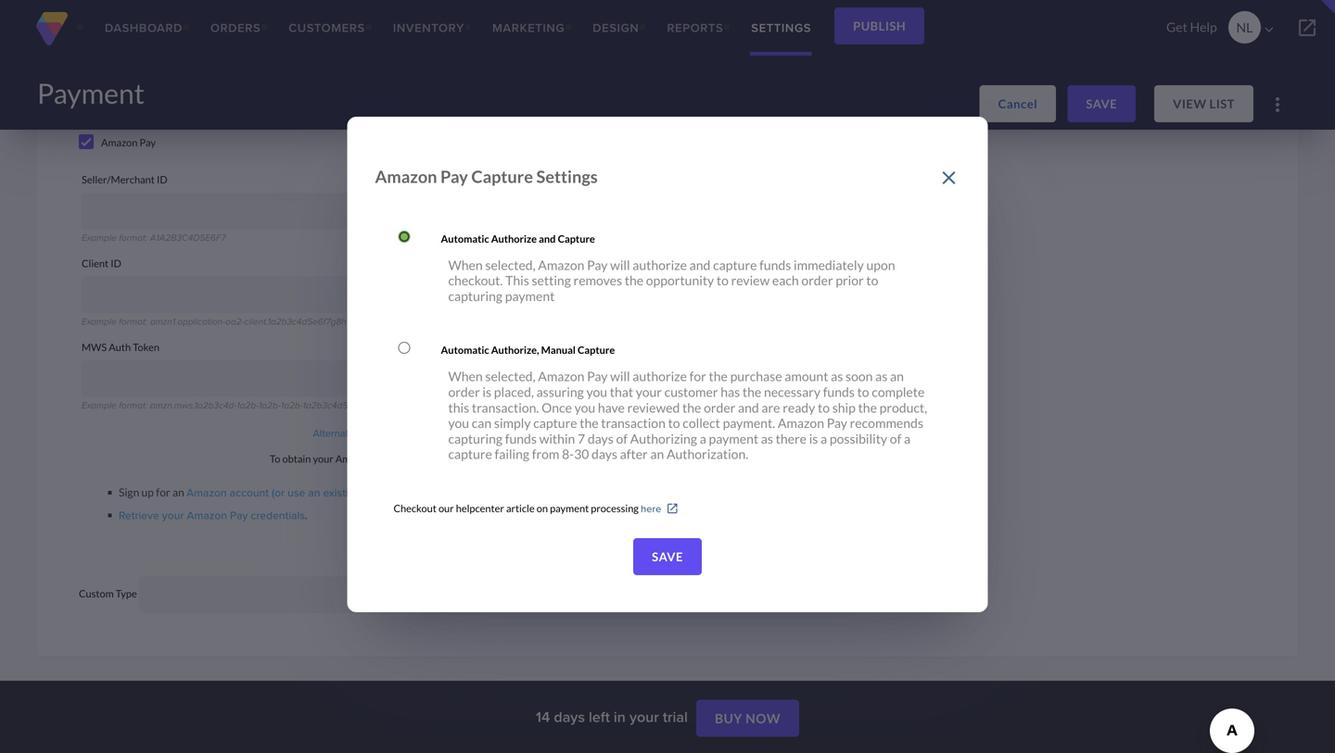 Task type: vqa. For each thing, say whether or not it's contained in the screenshot.
Qty text field
no



Task type: describe. For each thing, give the bounding box(es) containing it.
this
[[505, 273, 529, 288]]

selected, for order
[[485, 369, 536, 385]]

each
[[772, 273, 799, 288]]

will for placed,
[[610, 369, 630, 385]]

you left 'have'
[[574, 400, 595, 416]]

an up product,
[[890, 369, 904, 385]]

removes
[[573, 273, 622, 288]]

payment.
[[723, 415, 775, 431]]

1 vertical spatial save link
[[633, 539, 702, 576]]

automatic for when selected, amazon pay will authorize and capture funds immediately upon checkout. this setting removes the opportunity to review each order prior to capturing payment
[[441, 233, 489, 245]]

there
[[776, 431, 807, 447]]

that
[[610, 384, 633, 400]]

amazon account (or use an existing one) link
[[186, 485, 385, 501]]

an right "use"
[[308, 485, 320, 501]]

2 horizontal spatial as
[[875, 369, 888, 385]]

placed,
[[494, 384, 534, 400]]

1 horizontal spatial is
[[809, 431, 818, 447]]

2 1a2b- from the left
[[259, 399, 281, 412]]

amazon pay capture settings
[[375, 166, 598, 187]]

now
[[746, 711, 781, 727]]

amount
[[785, 369, 828, 385]]

pay inside when selected, amazon pay will authorize and capture funds immediately upon checkout. this setting removes the opportunity to review each order prior to capturing payment
[[587, 257, 608, 273]]

cancel
[[998, 96, 1038, 111]]

collect
[[683, 415, 720, 431]]

obtain
[[282, 453, 311, 465]]

close
[[938, 167, 960, 189]]

pay right ready
[[827, 415, 847, 431]]

view list link
[[1154, 85, 1253, 122]]

buy
[[715, 711, 743, 727]]

immediately
[[794, 257, 864, 273]]

reports
[[667, 19, 723, 37]]

client.1a2b3c4d5e6f7g8h9i0j1k2l3m4n5o6p
[[244, 315, 422, 328]]

amzn.mws.1a2b3c4d-
[[150, 399, 237, 412]]

for inside the sign up for an amazon account (or use an existing one) retrieve your amazon pay credentials .
[[156, 486, 170, 499]]

pay up automatic authorize and capture
[[440, 166, 468, 187]]

close link
[[938, 167, 960, 193]]

1 horizontal spatial as
[[831, 369, 843, 385]]

help
[[1190, 19, 1217, 35]]

the right "has"
[[743, 384, 761, 400]]

necessary
[[764, 384, 821, 400]]

sign up for an amazon account (or use an existing one) retrieve your amazon pay credentials .
[[119, 485, 385, 524]]

amazon inside when selected, amazon pay will authorize and capture funds immediately upon checkout. this setting removes the opportunity to review each order prior to capturing payment
[[538, 257, 585, 273]]

our
[[438, 503, 454, 515]]

format: for a1a2b3c4d5e6f7
[[119, 231, 148, 244]]

after
[[620, 447, 648, 462]]

capture inside when selected, amazon pay will authorize and capture funds immediately upon checkout. this setting removes the opportunity to review each order prior to capturing payment
[[713, 257, 757, 273]]

once
[[542, 400, 572, 416]]

use
[[288, 485, 305, 501]]

2 of from the left
[[890, 431, 901, 447]]

2 vertical spatial capture
[[448, 447, 492, 462]]

setting
[[532, 273, 571, 288]]

authorize for and
[[633, 257, 687, 273]]

alternative settings
[[313, 426, 401, 441]]

2 vertical spatial settings
[[364, 426, 401, 441]]

review
[[731, 273, 770, 288]]

purchase
[[730, 369, 782, 385]]

custom
[[79, 588, 114, 600]]

buy now
[[715, 711, 781, 727]]

payment inside checkout our helpcenter article on payment processing here
[[550, 503, 589, 515]]

funds inside when selected, amazon pay will authorize and capture funds immediately upon checkout. this setting removes the opportunity to review each order prior to capturing payment
[[759, 257, 791, 273]]

nl 
[[1236, 19, 1277, 38]]

.
[[305, 509, 307, 522]]

on
[[537, 503, 548, 515]]

format: for amzn1.application-
[[119, 315, 148, 328]]

1 horizontal spatial order
[[704, 400, 736, 416]]

authorize
[[491, 233, 537, 245]]

nl
[[1236, 19, 1253, 35]]

publish
[[853, 19, 906, 33]]

to obtain your amazon pay credentials:
[[270, 453, 444, 465]]

capturing inside when selected, amazon pay will authorize and capture funds immediately upon checkout. this setting removes the opportunity to review each order prior to capturing payment
[[448, 288, 503, 304]]

example for example format: amzn.mws.1a2b3c4d-1a2b-1a2b-1a2b-1a2b3c4d5e6f
[[82, 399, 116, 412]]

will for opportunity
[[610, 257, 630, 273]]

selected, for removes
[[485, 257, 536, 273]]

within
[[539, 431, 575, 447]]

here link
[[641, 502, 679, 516]]

(or
[[272, 485, 285, 501]]

checkout
[[394, 503, 437, 515]]

get
[[1166, 19, 1187, 35]]

1 horizontal spatial your
[[313, 453, 333, 465]]

payment inside when selected, amazon pay will authorize for the purchase amount as soon as an order is placed, assuring you that your customer has the necessary funds to complete this transaction. once you have reviewed the order and are ready to ship the product, you can simply capture the transaction to collect payment. amazon pay recommends capturing funds within 7 days of authorizing a payment as there is a possibility of a capture failing from 8-30 days after an authorization.
[[709, 431, 758, 447]]

processing
[[591, 503, 639, 515]]

the left purchase
[[709, 369, 728, 385]]

from
[[532, 447, 559, 462]]

reviewed
[[627, 400, 680, 416]]

customer
[[664, 384, 718, 400]]

 link
[[1279, 0, 1335, 56]]

assuring
[[536, 384, 584, 400]]

your inside the sign up for an amazon account (or use an existing one) retrieve your amazon pay credentials .
[[162, 508, 184, 524]]

example format: a1a2b3c4d5e6f7
[[82, 231, 226, 244]]

2 horizontal spatial funds
[[823, 384, 855, 400]]

here
[[641, 502, 661, 516]]

automatic for when selected, amazon pay will authorize for the purchase amount as soon as an order is placed, assuring you that your customer has the necessary funds to complete this transaction. once you have reviewed the order and are ready to ship the product, you can simply capture the transaction to collect payment. amazon pay recommends capturing funds within 7 days of authorizing a payment as there is a possibility of a capture failing from 8-30 days after an authorization.
[[441, 344, 489, 357]]

sign
[[119, 486, 139, 499]]

to
[[270, 453, 280, 465]]

save for the right save link
[[1086, 96, 1117, 111]]

opportunity
[[646, 273, 714, 288]]

days right 7
[[588, 431, 614, 447]]

pay up one)
[[374, 453, 390, 465]]

to left ship
[[818, 400, 830, 416]]

3 a from the left
[[904, 431, 911, 447]]

order inside when selected, amazon pay will authorize and capture funds immediately upon checkout. this setting removes the opportunity to review each order prior to capturing payment
[[801, 273, 833, 288]]

capture for when selected, amazon pay will authorize for the purchase amount as soon as an order is placed, assuring you that your customer has the necessary funds to complete this transaction. once you have reviewed the order and are ready to ship the product, you can simply capture the transaction to collect payment. amazon pay recommends capturing funds within 7 days of authorizing a payment as there is a possibility of a capture failing from 8-30 days after an authorization.
[[578, 344, 615, 357]]

type
[[116, 588, 137, 600]]

possibility
[[830, 431, 887, 447]]

credentials:
[[392, 453, 444, 465]]

1 a from the left
[[700, 431, 706, 447]]

payment inside when selected, amazon pay will authorize and capture funds immediately upon checkout. this setting removes the opportunity to review each order prior to capturing payment
[[505, 288, 555, 304]]

checkout.
[[448, 273, 503, 288]]

you left 'can'
[[448, 415, 469, 431]]

amzn1.application-
[[150, 315, 225, 328]]

dashboard
[[105, 19, 183, 37]]

example for example format: a1a2b3c4d5e6f7
[[82, 231, 116, 244]]

transaction
[[601, 415, 666, 431]]

client id
[[82, 257, 121, 270]]

capture for when selected, amazon pay will authorize and capture funds immediately upon checkout. this setting removes the opportunity to review each order prior to capturing payment
[[558, 233, 595, 245]]

1 of from the left
[[616, 431, 628, 447]]

example format: amzn1.application-oa2-client.1a2b3c4d5e6f7g8h9i0j1k2l3m4n5o6p
[[82, 315, 422, 328]]



Task type: locate. For each thing, give the bounding box(es) containing it.
0 vertical spatial settings
[[751, 19, 811, 37]]

the right removes
[[625, 273, 644, 288]]

0 horizontal spatial your
[[162, 508, 184, 524]]

alternative settings link
[[313, 426, 401, 441]]

has
[[721, 384, 740, 400]]

2 automatic from the top
[[441, 344, 489, 357]]

format:
[[119, 231, 148, 244], [119, 315, 148, 328], [119, 399, 148, 412]]

marketing
[[492, 19, 565, 37]]

capturing left 'this'
[[448, 288, 503, 304]]

your right retrieve
[[162, 508, 184, 524]]

0 horizontal spatial as
[[761, 431, 773, 447]]


[[1296, 17, 1318, 39]]

save link down here link
[[633, 539, 702, 576]]

a right authorizing
[[700, 431, 706, 447]]

an right the 'up'
[[172, 486, 184, 499]]

your right that at bottom left
[[636, 384, 662, 400]]

automatic up checkout.
[[441, 233, 489, 245]]

payment down "has"
[[709, 431, 758, 447]]

of down 'have'
[[616, 431, 628, 447]]

0 vertical spatial your
[[636, 384, 662, 400]]

7
[[578, 431, 585, 447]]

the right ship
[[858, 400, 877, 416]]

1 vertical spatial when
[[448, 369, 483, 385]]

2 capturing from the top
[[448, 431, 503, 447]]

will inside when selected, amazon pay will authorize for the purchase amount as soon as an order is placed, assuring you that your customer has the necessary funds to complete this transaction. once you have reviewed the order and are ready to ship the product, you can simply capture the transaction to collect payment. amazon pay recommends capturing funds within 7 days of authorizing a payment as there is a possibility of a capture failing from 8-30 days after an authorization.
[[610, 369, 630, 385]]

article
[[506, 503, 535, 515]]

0 horizontal spatial save link
[[633, 539, 702, 576]]

helpcenter
[[456, 503, 504, 515]]

pay right the setting
[[587, 257, 608, 273]]

0 horizontal spatial of
[[616, 431, 628, 447]]

capturing down this
[[448, 431, 503, 447]]

selected, down authorize,
[[485, 369, 536, 385]]

1 vertical spatial funds
[[823, 384, 855, 400]]

0 vertical spatial save link
[[1067, 85, 1136, 122]]

you left that at bottom left
[[586, 384, 607, 400]]

when left 'this'
[[448, 257, 483, 273]]

1a2b3c4d5e6f
[[303, 399, 361, 412]]

selected, down authorize
[[485, 257, 536, 273]]

a
[[700, 431, 706, 447], [821, 431, 827, 447], [904, 431, 911, 447]]

ready
[[783, 400, 815, 416]]

0 vertical spatial capture
[[713, 257, 757, 273]]

capturing inside when selected, amazon pay will authorize for the purchase amount as soon as an order is placed, assuring you that your customer has the necessary funds to complete this transaction. once you have reviewed the order and are ready to ship the product, you can simply capture the transaction to collect payment. amazon pay recommends capturing funds within 7 days of authorizing a payment as there is a possibility of a capture failing from 8-30 days after an authorization.
[[448, 431, 503, 447]]


[[1261, 22, 1277, 38]]

1 vertical spatial payment
[[709, 431, 758, 447]]

8-
[[562, 447, 574, 462]]

payment up automatic authorize, manual capture
[[505, 288, 555, 304]]

1 format: from the top
[[119, 231, 148, 244]]

complete
[[872, 384, 925, 400]]

0 horizontal spatial save
[[652, 550, 683, 565]]

automatic
[[441, 233, 489, 245], [441, 344, 489, 357]]

2 example from the top
[[82, 315, 116, 328]]

1 capturing from the top
[[448, 288, 503, 304]]

selected, inside when selected, amazon pay will authorize for the purchase amount as soon as an order is placed, assuring you that your customer has the necessary funds to complete this transaction. once you have reviewed the order and are ready to ship the product, you can simply capture the transaction to collect payment. amazon pay recommends capturing funds within 7 days of authorizing a payment as there is a possibility of a capture failing from 8-30 days after an authorization.
[[485, 369, 536, 385]]

3 format: from the top
[[119, 399, 148, 412]]

0 horizontal spatial capture
[[448, 447, 492, 462]]

existing
[[323, 485, 361, 501]]

of down product,
[[890, 431, 901, 447]]

2 horizontal spatial capture
[[713, 257, 757, 273]]

to right prior
[[866, 273, 878, 288]]

payment
[[37, 76, 145, 110]]

2 horizontal spatial your
[[636, 384, 662, 400]]

the inside when selected, amazon pay will authorize and capture funds immediately upon checkout. this setting removes the opportunity to review each order prior to capturing payment
[[625, 273, 644, 288]]

authorize inside when selected, amazon pay will authorize for the purchase amount as soon as an order is placed, assuring you that your customer has the necessary funds to complete this transaction. once you have reviewed the order and are ready to ship the product, you can simply capture the transaction to collect payment. amazon pay recommends capturing funds within 7 days of authorizing a payment as there is a possibility of a capture failing from 8-30 days after an authorization.
[[633, 369, 687, 385]]

0 horizontal spatial and
[[539, 233, 556, 245]]

as right soon
[[875, 369, 888, 385]]

this
[[448, 400, 469, 416]]

and inside when selected, amazon pay will authorize for the purchase amount as soon as an order is placed, assuring you that your customer has the necessary funds to complete this transaction. once you have reviewed the order and are ready to ship the product, you can simply capture the transaction to collect payment. amazon pay recommends capturing funds within 7 days of authorizing a payment as there is a possibility of a capture failing from 8-30 days after an authorization.
[[738, 400, 759, 416]]

example up mws auth token
[[82, 315, 116, 328]]

2 vertical spatial format:
[[119, 399, 148, 412]]

retrieve
[[119, 508, 159, 524]]

get help
[[1166, 19, 1217, 35]]

capture
[[471, 166, 533, 187], [558, 233, 595, 245], [578, 344, 615, 357]]

funds
[[759, 257, 791, 273], [823, 384, 855, 400], [505, 431, 537, 447]]

format: down mws auth token
[[119, 399, 148, 412]]

and left review
[[689, 257, 711, 273]]

to left collect
[[668, 415, 680, 431]]

3 1a2b- from the left
[[281, 399, 303, 412]]

the right reviewed
[[682, 400, 701, 416]]

of
[[616, 431, 628, 447], [890, 431, 901, 447]]

1 horizontal spatial capture
[[533, 415, 577, 431]]

pay down account
[[230, 508, 248, 524]]

orders
[[210, 19, 261, 37]]

payment right on
[[550, 503, 589, 515]]

1 selected, from the top
[[485, 257, 536, 273]]

2 vertical spatial capture
[[578, 344, 615, 357]]

capture left 7
[[533, 415, 577, 431]]

0 vertical spatial when
[[448, 257, 483, 273]]

1 automatic from the top
[[441, 233, 489, 245]]

for left "has"
[[689, 369, 706, 385]]

as left soon
[[831, 369, 843, 385]]

None radio
[[398, 231, 410, 243], [398, 342, 410, 354], [398, 231, 410, 243], [398, 342, 410, 354]]

2 vertical spatial funds
[[505, 431, 537, 447]]

2 vertical spatial payment
[[550, 503, 589, 515]]

authorize up reviewed
[[633, 369, 687, 385]]

format: up client id
[[119, 231, 148, 244]]

capture right manual
[[578, 344, 615, 357]]

authorize inside when selected, amazon pay will authorize and capture funds immediately upon checkout. this setting removes the opportunity to review each order prior to capturing payment
[[633, 257, 687, 273]]

pay
[[440, 166, 468, 187], [587, 257, 608, 273], [587, 369, 608, 385], [827, 415, 847, 431], [374, 453, 390, 465], [230, 508, 248, 524]]

2 horizontal spatial and
[[738, 400, 759, 416]]

amazon
[[375, 166, 437, 187], [538, 257, 585, 273], [538, 369, 585, 385], [778, 415, 824, 431], [335, 453, 372, 465], [186, 485, 227, 501], [187, 508, 227, 524]]

when
[[448, 257, 483, 273], [448, 369, 483, 385]]

0 vertical spatial is
[[483, 384, 491, 400]]

is left "placed,"
[[483, 384, 491, 400]]

0 horizontal spatial is
[[483, 384, 491, 400]]

0 vertical spatial authorize
[[633, 257, 687, 273]]

oa2-
[[225, 315, 244, 328]]

product,
[[879, 400, 927, 416]]

format: for amzn.mws.1a2b3c4d-
[[119, 399, 148, 412]]

will left opportunity
[[610, 257, 630, 273]]

1 vertical spatial is
[[809, 431, 818, 447]]

0 vertical spatial example
[[82, 231, 116, 244]]

when up this
[[448, 369, 483, 385]]

authorize for for
[[633, 369, 687, 385]]

0 horizontal spatial order
[[448, 384, 480, 400]]

cancel link
[[980, 85, 1056, 122]]

transaction.
[[472, 400, 539, 416]]

will inside when selected, amazon pay will authorize and capture funds immediately upon checkout. this setting removes the opportunity to review each order prior to capturing payment
[[610, 257, 630, 273]]

capture up authorize
[[471, 166, 533, 187]]

1 will from the top
[[610, 257, 630, 273]]

your right obtain
[[313, 453, 333, 465]]

0 horizontal spatial for
[[156, 486, 170, 499]]

account
[[230, 485, 269, 501]]

selected, inside when selected, amazon pay will authorize and capture funds immediately upon checkout. this setting removes the opportunity to review each order prior to capturing payment
[[485, 257, 536, 273]]

1 authorize from the top
[[633, 257, 687, 273]]

settings up automatic authorize and capture
[[536, 166, 598, 187]]

manual
[[541, 344, 576, 357]]

example down mws auth token
[[82, 399, 116, 412]]

to right ship
[[857, 384, 869, 400]]

funds right ready
[[823, 384, 855, 400]]

and right authorize
[[539, 233, 556, 245]]

for inside when selected, amazon pay will authorize for the purchase amount as soon as an order is placed, assuring you that your customer has the necessary funds to complete this transaction. once you have reviewed the order and are ready to ship the product, you can simply capture the transaction to collect payment. amazon pay recommends capturing funds within 7 days of authorizing a payment as there is a possibility of a capture failing from 8-30 days after an authorization.
[[689, 369, 706, 385]]

authorizing
[[630, 431, 697, 447]]

prior
[[836, 273, 864, 288]]

as
[[831, 369, 843, 385], [875, 369, 888, 385], [761, 431, 773, 447]]

authorize right removes
[[633, 257, 687, 273]]

1 example from the top
[[82, 231, 116, 244]]

1 horizontal spatial funds
[[759, 257, 791, 273]]

up
[[141, 486, 154, 499]]

2 selected, from the top
[[485, 369, 536, 385]]

save right cancel
[[1086, 96, 1117, 111]]

capture up removes
[[558, 233, 595, 245]]

1 horizontal spatial for
[[689, 369, 706, 385]]

1 vertical spatial your
[[313, 453, 333, 465]]

capture left each
[[713, 257, 757, 273]]

1 horizontal spatial save link
[[1067, 85, 1136, 122]]

the up 30
[[580, 415, 599, 431]]

will up 'have'
[[610, 369, 630, 385]]

for
[[689, 369, 706, 385], [156, 486, 170, 499]]

is
[[483, 384, 491, 400], [809, 431, 818, 447]]

1 vertical spatial save
[[652, 550, 683, 565]]

format: up mws auth token
[[119, 315, 148, 328]]

and left are
[[738, 400, 759, 416]]

publish button
[[834, 7, 925, 45]]

1 vertical spatial automatic
[[441, 344, 489, 357]]

1a2b- down example format: amzn1.application-oa2-client.1a2b3c4d5e6f7g8h9i0j1k2l3m4n5o6p
[[237, 399, 259, 412]]

payment
[[505, 288, 555, 304], [709, 431, 758, 447], [550, 503, 589, 515]]

1a2b- up to
[[259, 399, 281, 412]]

1 vertical spatial settings
[[536, 166, 598, 187]]

example format: amzn.mws.1a2b3c4d-1a2b-1a2b-1a2b-1a2b3c4d5e6f
[[82, 399, 361, 412]]

1 horizontal spatial settings
[[536, 166, 598, 187]]

2 horizontal spatial settings
[[751, 19, 811, 37]]

1 when from the top
[[448, 257, 483, 273]]

1 vertical spatial and
[[689, 257, 711, 273]]

save down here link
[[652, 550, 683, 565]]

1 horizontal spatial a
[[821, 431, 827, 447]]

1 vertical spatial authorize
[[633, 369, 687, 385]]

automatic authorize, manual capture
[[441, 344, 615, 357]]

1 vertical spatial will
[[610, 369, 630, 385]]

pay inside the sign up for an amazon account (or use an existing one) retrieve your amazon pay credentials .
[[230, 508, 248, 524]]

0 horizontal spatial funds
[[505, 431, 537, 447]]

1 vertical spatial selected,
[[485, 369, 536, 385]]

2 when from the top
[[448, 369, 483, 385]]

0 vertical spatial capturing
[[448, 288, 503, 304]]

as left there
[[761, 431, 773, 447]]

2 horizontal spatial order
[[801, 273, 833, 288]]

1 1a2b- from the left
[[237, 399, 259, 412]]

save
[[1086, 96, 1117, 111], [652, 550, 683, 565]]

credentials
[[251, 508, 305, 524]]

days right 30
[[592, 447, 617, 462]]

soon
[[846, 369, 873, 385]]

funds left immediately on the right top
[[759, 257, 791, 273]]

mws auth token
[[82, 341, 159, 354]]

example for example format: amzn1.application-oa2-client.1a2b3c4d5e6f7g8h9i0j1k2l3m4n5o6p
[[82, 315, 116, 328]]

2 vertical spatial your
[[162, 508, 184, 524]]

authorization.
[[667, 447, 748, 462]]

and inside when selected, amazon pay will authorize and capture funds immediately upon checkout. this setting removes the opportunity to review each order prior to capturing payment
[[689, 257, 711, 273]]

0 vertical spatial format:
[[119, 231, 148, 244]]

settings right reports
[[751, 19, 811, 37]]

customers
[[289, 19, 365, 37]]

example up client id
[[82, 231, 116, 244]]

buy now link
[[696, 701, 799, 738]]

0 vertical spatial automatic
[[441, 233, 489, 245]]

when inside when selected, amazon pay will authorize and capture funds immediately upon checkout. this setting removes the opportunity to review each order prior to capturing payment
[[448, 257, 483, 273]]

1 horizontal spatial of
[[890, 431, 901, 447]]

2 format: from the top
[[119, 315, 148, 328]]

when inside when selected, amazon pay will authorize for the purchase amount as soon as an order is placed, assuring you that your customer has the necessary funds to complete this transaction. once you have reviewed the order and are ready to ship the product, you can simply capture the transaction to collect payment. amazon pay recommends capturing funds within 7 days of authorizing a payment as there is a possibility of a capture failing from 8-30 days after an authorization.
[[448, 369, 483, 385]]

capture down 'can'
[[448, 447, 492, 462]]

2 authorize from the top
[[633, 369, 687, 385]]

pay left that at bottom left
[[587, 369, 608, 385]]

0 vertical spatial selected,
[[485, 257, 536, 273]]

a right there
[[821, 431, 827, 447]]

0 horizontal spatial a
[[700, 431, 706, 447]]

3 example from the top
[[82, 399, 116, 412]]

a down product,
[[904, 431, 911, 447]]

seller/merchant id
[[82, 173, 169, 186]]

0 vertical spatial for
[[689, 369, 706, 385]]

one)
[[364, 485, 385, 501]]

settings
[[751, 19, 811, 37], [536, 166, 598, 187], [364, 426, 401, 441]]

list
[[1209, 96, 1235, 111]]

0 horizontal spatial settings
[[364, 426, 401, 441]]

1a2b- up obtain
[[281, 399, 303, 412]]

1 vertical spatial example
[[82, 315, 116, 328]]

save for the bottommost save link
[[652, 550, 683, 565]]

1 vertical spatial capture
[[533, 415, 577, 431]]

authorize,
[[491, 344, 539, 357]]

your inside when selected, amazon pay will authorize for the purchase amount as soon as an order is placed, assuring you that your customer has the necessary funds to complete this transaction. once you have reviewed the order and are ready to ship the product, you can simply capture the transaction to collect payment. amazon pay recommends capturing funds within 7 days of authorizing a payment as there is a possibility of a capture failing from 8-30 days after an authorization.
[[636, 384, 662, 400]]

can
[[472, 415, 492, 431]]

0 vertical spatial save
[[1086, 96, 1117, 111]]

settings up the 'to obtain your amazon pay credentials:'
[[364, 426, 401, 441]]

2 a from the left
[[821, 431, 827, 447]]

0 vertical spatial and
[[539, 233, 556, 245]]

will
[[610, 257, 630, 273], [610, 369, 630, 385]]

2 horizontal spatial a
[[904, 431, 911, 447]]

automatic left authorize,
[[441, 344, 489, 357]]

0 vertical spatial funds
[[759, 257, 791, 273]]

1 vertical spatial format:
[[119, 315, 148, 328]]

when for when selected, amazon pay will authorize and capture funds immediately upon checkout. this setting removes the opportunity to review each order prior to capturing payment
[[448, 257, 483, 273]]

0 vertical spatial will
[[610, 257, 630, 273]]

0 vertical spatial payment
[[505, 288, 555, 304]]

2 vertical spatial example
[[82, 399, 116, 412]]

days
[[588, 431, 614, 447], [592, 447, 617, 462]]

1 horizontal spatial and
[[689, 257, 711, 273]]

view list
[[1173, 96, 1235, 111]]

you
[[586, 384, 607, 400], [574, 400, 595, 416], [448, 415, 469, 431]]

1 vertical spatial capturing
[[448, 431, 503, 447]]

for right the 'up'
[[156, 486, 170, 499]]

2 will from the top
[[610, 369, 630, 385]]

when selected, amazon pay will authorize and capture funds immediately upon checkout. this setting removes the opportunity to review each order prior to capturing payment
[[448, 257, 895, 304]]

save link
[[1067, 85, 1136, 122], [633, 539, 702, 576]]

ship
[[832, 400, 856, 416]]

1 horizontal spatial save
[[1086, 96, 1117, 111]]

when for when selected, amazon pay will authorize for the purchase amount as soon as an order is placed, assuring you that your customer has the necessary funds to complete this transaction. once you have reviewed the order and are ready to ship the product, you can simply capture the transaction to collect payment. amazon pay recommends capturing funds within 7 days of authorizing a payment as there is a possibility of a capture failing from 8-30 days after an authorization.
[[448, 369, 483, 385]]

recommends
[[850, 415, 923, 431]]

to left review
[[717, 273, 729, 288]]

dashboard link
[[91, 0, 197, 56]]

1 vertical spatial capture
[[558, 233, 595, 245]]

2 vertical spatial and
[[738, 400, 759, 416]]

an right the after
[[650, 447, 664, 462]]

succeed online with volusion's shopping cart software image
[[33, 12, 70, 45]]

inventory
[[393, 19, 464, 37]]

is right there
[[809, 431, 818, 447]]

1 vertical spatial for
[[156, 486, 170, 499]]

funds down transaction.
[[505, 431, 537, 447]]

save link right cancel
[[1067, 85, 1136, 122]]

0 vertical spatial capture
[[471, 166, 533, 187]]



